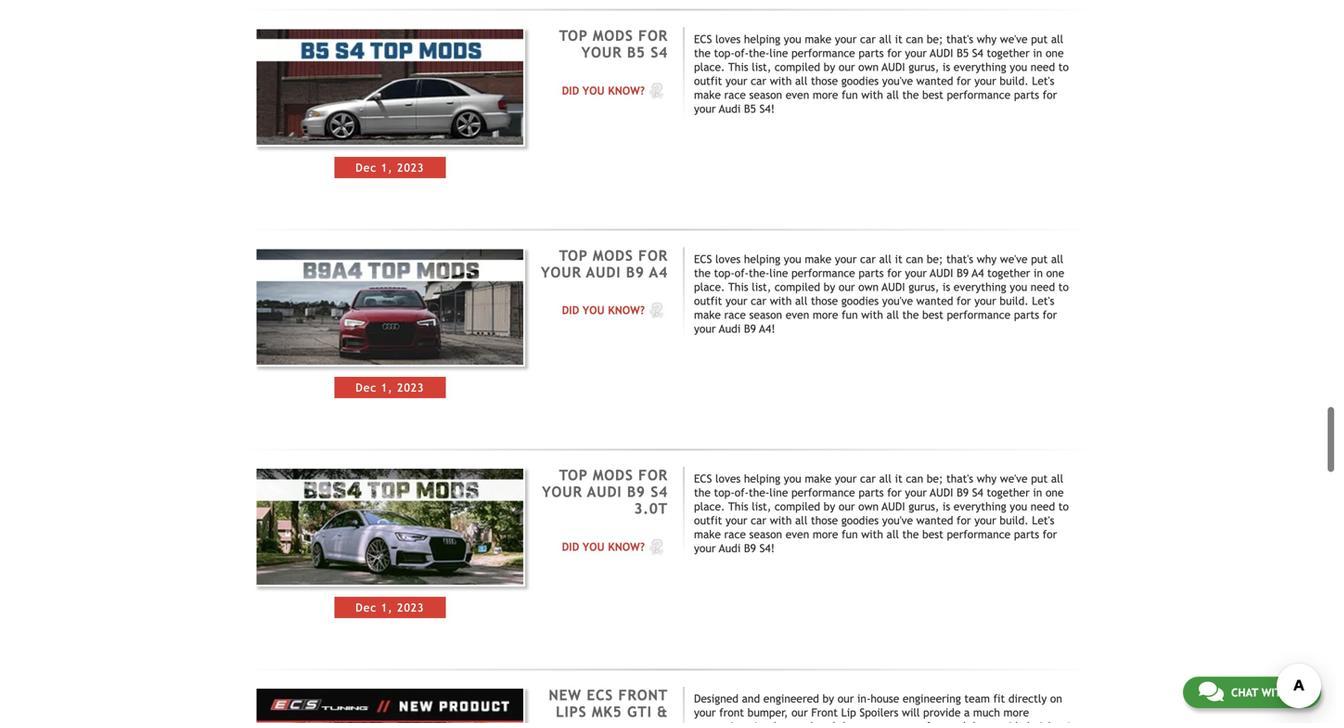 Task type: locate. For each thing, give the bounding box(es) containing it.
new ecs front lips mk5 gti & jetta gli link
[[549, 687, 668, 723]]

your
[[835, 32, 857, 45], [582, 44, 622, 61], [905, 46, 927, 59], [726, 74, 748, 87], [975, 74, 997, 87], [694, 102, 716, 115], [835, 252, 857, 265], [541, 264, 582, 281], [905, 266, 927, 279], [726, 294, 748, 307], [975, 294, 997, 307], [694, 322, 716, 335], [835, 472, 857, 485], [542, 484, 583, 501], [905, 486, 927, 499], [726, 514, 748, 527], [975, 514, 997, 527], [694, 542, 716, 555], [694, 706, 716, 719]]

loves
[[716, 32, 741, 45], [716, 252, 741, 265], [716, 472, 741, 485]]

helping inside the ecs loves helping you make your car all it can be; that's why we've put all the top-of-the-line performance parts for your audi b9 a4 together in one place. this list, compiled by our own audi gurus, is everything you need to outfit your car with all those goodies you've wanted for your build. let's make race season even more fun with all the best performance parts for your audi b9 a4!
[[744, 252, 781, 265]]

helping for top mods for your b5 s4
[[744, 32, 781, 45]]

3 you've from the top
[[883, 514, 914, 527]]

1 that's from the top
[[947, 32, 974, 45]]

3 even from the top
[[786, 528, 810, 541]]

we've
[[1001, 32, 1028, 45], [1001, 252, 1028, 265], [1001, 472, 1028, 485]]

1 vertical spatial the-
[[749, 266, 770, 279]]

together inside ecs loves helping you make your car all it can be; that's why we've put all the top-of-the-line performance parts for your audi b9 s4 together in one place. this list, compiled by our own audi gurus, is everything you need to outfit your car with all those goodies you've wanted for your build. let's make race season even more fun with all the best performance parts for your audi b9 s4!
[[987, 486, 1030, 499]]

2 vertical spatial place.
[[694, 500, 725, 513]]

6 image down 3.0t
[[645, 538, 668, 556]]

house
[[871, 692, 900, 705]]

1 loves from the top
[[716, 32, 741, 45]]

0 horizontal spatial a
[[934, 720, 940, 723]]

mods for top mods for your audi b9 a4
[[593, 247, 634, 264]]

1 vertical spatial and
[[817, 720, 836, 723]]

1, down top mods for your audi b9 s4 3.0t image
[[381, 601, 393, 614]]

fun for top mods for your b5 s4
[[842, 88, 858, 101]]

race for top mods for your b5 s4
[[725, 88, 746, 101]]

1 vertical spatial s4!
[[760, 542, 775, 555]]

1 top- from the top
[[714, 46, 735, 59]]

our for top mods for your audi b9 a4
[[839, 280, 856, 293]]

0 vertical spatial much
[[974, 706, 1001, 719]]

2 vertical spatial we've
[[1001, 472, 1028, 485]]

season inside the ecs loves helping you make your car all it can be; that's why we've put all the top-of-the-line performance parts for your audi b5 s4 together in one place. this list, compiled by our own audi gurus, is everything you need to outfit your car with all those goodies you've wanted for your build. let's make race season even more fun with all the best performance parts for your audi b5 s4!
[[750, 88, 783, 101]]

&
[[657, 704, 668, 720]]

1 why from the top
[[977, 32, 997, 45]]

why inside ecs loves helping you make your car all it can be; that's why we've put all the top-of-the-line performance parts for your audi b9 s4 together in one place. this list, compiled by our own audi gurus, is everything you need to outfit your car with all those goodies you've wanted for your build. let's make race season even more fun with all the best performance parts for your audi b9 s4!
[[977, 472, 997, 485]]

by for top mods for your audi b9 a4
[[824, 280, 836, 293]]

this for top mods for your audi b9 s4 3.0t
[[729, 500, 749, 513]]

3 outfit from the top
[[694, 514, 723, 527]]

you've inside the ecs loves helping you make your car all it can be; that's why we've put all the top-of-the-line performance parts for your audi b9 a4 together in one place. this list, compiled by our own audi gurus, is everything you need to outfit your car with all those goodies you've wanted for your build. let's make race season even more fun with all the best performance parts for your audi b9 a4!
[[883, 294, 914, 307]]

2 vertical spatial helping
[[744, 472, 781, 485]]

by
[[824, 60, 836, 73], [824, 280, 836, 293], [824, 500, 836, 513], [823, 692, 835, 705]]

1, down top mods for your audi b9 a4 image
[[381, 381, 393, 394]]

line
[[770, 46, 789, 59], [770, 266, 789, 279], [770, 486, 789, 499]]

our inside ecs loves helping you make your car all it can be; that's why we've put all the top-of-the-line performance parts for your audi b9 s4 together in one place. this list, compiled by our own audi gurus, is everything you need to outfit your car with all those goodies you've wanted for your build. let's make race season even more fun with all the best performance parts for your audi b9 s4!
[[839, 500, 856, 513]]

even inside ecs loves helping you make your car all it can be; that's why we've put all the top-of-the-line performance parts for your audi b9 s4 together in one place. this list, compiled by our own audi gurus, is everything you need to outfit your car with all those goodies you've wanted for your build. let's make race season even more fun with all the best performance parts for your audi b9 s4!
[[786, 528, 810, 541]]

1 you've from the top
[[883, 74, 914, 87]]

outfit inside ecs loves helping you make your car all it can be; that's why we've put all the top-of-the-line performance parts for your audi b9 s4 together in one place. this list, compiled by our own audi gurus, is everything you need to outfit your car with all those goodies you've wanted for your build. let's make race season even more fun with all the best performance parts for your audi b9 s4!
[[694, 514, 723, 527]]

top mods for your audi b9 s4 3.0t
[[542, 467, 668, 517]]

2 vertical spatial this
[[729, 500, 749, 513]]

gurus, for top mods for your b5 s4
[[909, 60, 940, 73]]

2 vertical spatial of-
[[735, 486, 749, 499]]

1 horizontal spatial a4
[[972, 266, 985, 279]]

2 why from the top
[[977, 252, 997, 265]]

3 dec 1, 2023 link from the top
[[255, 467, 526, 618]]

the-
[[749, 46, 770, 59], [749, 266, 770, 279], [749, 486, 770, 499]]

1, for top mods for your b5 s4
[[381, 161, 393, 174]]

let's inside ecs loves helping you make your car all it can be; that's why we've put all the top-of-the-line performance parts for your audi b9 s4 together in one place. this list, compiled by our own audi gurus, is everything you need to outfit your car with all those goodies you've wanted for your build. let's make race season even more fun with all the best performance parts for your audi b9 s4!
[[1033, 514, 1055, 527]]

of- inside ecs loves helping you make your car all it can be; that's why we've put all the top-of-the-line performance parts for your audi b9 s4 together in one place. this list, compiled by our own audi gurus, is everything you need to outfit your car with all those goodies you've wanted for your build. let's make race season even more fun with all the best performance parts for your audi b9 s4!
[[735, 486, 749, 499]]

1 vertical spatial fun
[[842, 308, 858, 321]]

why
[[977, 32, 997, 45], [977, 252, 997, 265], [977, 472, 997, 485]]

3 line from the top
[[770, 486, 789, 499]]

of- inside the ecs loves helping you make your car all it can be; that's why we've put all the top-of-the-line performance parts for your audi b5 s4 together in one place. this list, compiled by our own audi gurus, is everything you need to outfit your car with all those goodies you've wanted for your build. let's make race season even more fun with all the best performance parts for your audi b5 s4!
[[735, 46, 749, 59]]

2 did from the top
[[562, 304, 580, 317]]

best
[[923, 88, 944, 101], [923, 308, 944, 321], [923, 528, 944, 541]]

1 is from the top
[[943, 60, 951, 73]]

0 vertical spatial one
[[1046, 46, 1064, 59]]

0 vertical spatial in
[[1034, 46, 1043, 59]]

our
[[839, 60, 856, 73], [839, 280, 856, 293], [839, 500, 856, 513], [838, 692, 854, 705], [792, 706, 808, 719]]

0 vertical spatial mods
[[593, 27, 634, 44]]

2 line from the top
[[770, 266, 789, 279]]

2023
[[397, 161, 425, 174], [397, 381, 425, 394], [397, 601, 425, 614]]

1 vertical spatial know?
[[608, 304, 645, 317]]

list, for top mods for your b5 s4
[[752, 60, 772, 73]]

the
[[694, 46, 711, 59], [903, 88, 919, 101], [694, 266, 711, 279], [903, 308, 919, 321], [694, 486, 711, 499], [903, 528, 919, 541], [839, 720, 856, 723]]

1 mods from the top
[[593, 27, 634, 44]]

a down "provide"
[[934, 720, 940, 723]]

2023 down top mods for your audi b9 a4 image
[[397, 381, 425, 394]]

more inside the ecs loves helping you make your car all it can be; that's why we've put all the top-of-the-line performance parts for your audi b9 a4 together in one place. this list, compiled by our own audi gurus, is everything you need to outfit your car with all those goodies you've wanted for your build. let's make race season even more fun with all the best performance parts for your audi b9 a4!
[[813, 308, 839, 321]]

1 vertical spatial top-
[[714, 266, 735, 279]]

those inside the ecs loves helping you make your car all it can be; that's why we've put all the top-of-the-line performance parts for your audi b5 s4 together in one place. this list, compiled by our own audi gurus, is everything you need to outfit your car with all those goodies you've wanted for your build. let's make race season even more fun with all the best performance parts for your audi b5 s4!
[[811, 74, 838, 87]]

it for top mods for your b5 s4
[[895, 32, 903, 45]]

1 own from the top
[[859, 60, 879, 73]]

2 vertical spatial one
[[1046, 486, 1064, 499]]

1 place. from the top
[[694, 60, 725, 73]]

1 vertical spatial you
[[583, 304, 605, 317]]

dec for top mods for your audi b9 a4
[[356, 381, 377, 394]]

is inside the ecs loves helping you make your car all it can be; that's why we've put all the top-of-the-line performance parts for your audi b9 a4 together in one place. this list, compiled by our own audi gurus, is everything you need to outfit your car with all those goodies you've wanted for your build. let's make race season even more fun with all the best performance parts for your audi b9 a4!
[[943, 280, 951, 293]]

wanted for s4
[[917, 514, 954, 527]]

spoilers
[[860, 706, 899, 719]]

did you know? down top mods for your audi b9 a4
[[562, 304, 645, 317]]

can for top mods for your audi b9 a4
[[906, 252, 924, 265]]

1 vertical spatial 6 image
[[645, 538, 668, 556]]

a down team
[[965, 706, 970, 719]]

1 put from the top
[[1032, 32, 1048, 45]]

2 1, from the top
[[381, 381, 393, 394]]

you for top mods for your audi b9 s4 3.0t
[[583, 540, 605, 553]]

helping inside ecs loves helping you make your car all it can be; that's why we've put all the top-of-the-line performance parts for your audi b9 s4 together in one place. this list, compiled by our own audi gurus, is everything you need to outfit your car with all those goodies you've wanted for your build. let's make race season even more fun with all the best performance parts for your audi b9 s4!
[[744, 472, 781, 485]]

by for top mods for your b5 s4
[[824, 60, 836, 73]]

1 vertical spatial own
[[859, 280, 879, 293]]

2 vertical spatial wanted
[[917, 514, 954, 527]]

you for top mods for your b5 s4
[[583, 84, 605, 97]]

s4! inside the ecs loves helping you make your car all it can be; that's why we've put all the top-of-the-line performance parts for your audi b5 s4 together in one place. this list, compiled by our own audi gurus, is everything you need to outfit your car with all those goodies you've wanted for your build. let's make race season even more fun with all the best performance parts for your audi b5 s4!
[[760, 102, 775, 115]]

1 vertical spatial that's
[[947, 252, 974, 265]]

season for top mods for your b5 s4
[[750, 88, 783, 101]]

s4
[[651, 44, 668, 61], [973, 46, 984, 59], [651, 484, 668, 501], [973, 486, 984, 499]]

2 build. from the top
[[1000, 294, 1029, 307]]

comments image
[[1199, 680, 1224, 703]]

dec down top mods for your audi b9 s4 3.0t image
[[356, 601, 377, 614]]

for inside top mods for your audi b9 s4 3.0t
[[639, 467, 668, 484]]

that's for top mods for your audi b9 s4 3.0t
[[947, 472, 974, 485]]

we've for a4
[[1001, 252, 1028, 265]]

fun
[[842, 88, 858, 101], [842, 308, 858, 321], [842, 528, 858, 541]]

3 place. from the top
[[694, 500, 725, 513]]

why for a4
[[977, 252, 997, 265]]

put for s4
[[1032, 472, 1048, 485]]

those
[[811, 74, 838, 87], [811, 294, 838, 307], [811, 514, 838, 527]]

own inside the ecs loves helping you make your car all it can be; that's why we've put all the top-of-the-line performance parts for your audi b9 a4 together in one place. this list, compiled by our own audi gurus, is everything you need to outfit your car with all those goodies you've wanted for your build. let's make race season even more fun with all the best performance parts for your audi b9 a4!
[[859, 280, 879, 293]]

2 vertical spatial did you know?
[[562, 540, 645, 553]]

list,
[[752, 60, 772, 73], [752, 280, 772, 293], [752, 500, 772, 513]]

3 mods from the top
[[593, 467, 634, 484]]

dec 1, 2023 down top mods for your audi b9 s4 3.0t image
[[356, 601, 425, 614]]

that's for top mods for your b5 s4
[[947, 32, 974, 45]]

of- for top mods for your audi b9 a4
[[735, 266, 749, 279]]

0 vertical spatial even
[[786, 88, 810, 101]]

2023 for top mods for your b5 s4
[[397, 161, 425, 174]]

much up lower
[[974, 706, 1001, 719]]

3 let's from the top
[[1033, 514, 1055, 527]]

s4! for top mods for your b5 s4
[[760, 102, 775, 115]]

1 dec 1, 2023 link from the top
[[255, 27, 526, 178]]

season inside ecs loves helping you make your car all it can be; that's why we've put all the top-of-the-line performance parts for your audi b9 s4 together in one place. this list, compiled by our own audi gurus, is everything you need to outfit your car with all those goodies you've wanted for your build. let's make race season even more fun with all the best performance parts for your audi b9 s4!
[[750, 528, 783, 541]]

let's for s4
[[1033, 514, 1055, 527]]

by for top mods for your audi b9 s4 3.0t
[[824, 500, 836, 513]]

2 vertical spatial dec 1, 2023 link
[[255, 467, 526, 618]]

1 it from the top
[[895, 32, 903, 45]]

new ecs front lips mk5 gti & jetta gli
[[549, 687, 668, 723]]

top for top mods for your b5 s4
[[559, 27, 588, 44]]

1, for top mods for your audi b9 a4
[[381, 381, 393, 394]]

0 vertical spatial dec 1, 2023 link
[[255, 27, 526, 178]]

our inside the ecs loves helping you make your car all it can be; that's why we've put all the top-of-the-line performance parts for your audi b5 s4 together in one place. this list, compiled by our own audi gurus, is everything you need to outfit your car with all those goodies you've wanted for your build. let's make race season even more fun with all the best performance parts for your audi b5 s4!
[[839, 60, 856, 73]]

3 fun from the top
[[842, 528, 858, 541]]

1 vertical spatial dec
[[356, 381, 377, 394]]

2 this from the top
[[729, 280, 749, 293]]

3 best from the top
[[923, 528, 944, 541]]

2 you've from the top
[[883, 294, 914, 307]]

0 vertical spatial 6 image
[[645, 81, 668, 100]]

ecs inside the ecs loves helping you make your car all it can be; that's why we've put all the top-of-the-line performance parts for your audi b5 s4 together in one place. this list, compiled by our own audi gurus, is everything you need to outfit your car with all those goodies you've wanted for your build. let's make race season even more fun with all the best performance parts for your audi b5 s4!
[[694, 32, 712, 45]]

of
[[920, 720, 930, 723]]

is inside ecs loves helping you make your car all it can be; that's why we've put all the top-of-the-line performance parts for your audi b9 s4 together in one place. this list, compiled by our own audi gurus, is everything you need to outfit your car with all those goodies you've wanted for your build. let's make race season even more fun with all the best performance parts for your audi b9 s4!
[[943, 500, 951, 513]]

and up bumper, in the right bottom of the page
[[742, 692, 760, 705]]

know? for top mods for your audi b9 a4
[[608, 304, 645, 317]]

one
[[1046, 46, 1064, 59], [1047, 266, 1065, 279], [1046, 486, 1064, 499]]

compiled for top mods for your b5 s4
[[775, 60, 821, 73]]

more inside ecs loves helping you make your car all it can be; that's why we've put all the top-of-the-line performance parts for your audi b9 s4 together in one place. this list, compiled by our own audi gurus, is everything you need to outfit your car with all those goodies you've wanted for your build. let's make race season even more fun with all the best performance parts for your audi b9 s4!
[[813, 528, 839, 541]]

top mods for your b5 s4 image
[[255, 27, 526, 147]]

this
[[729, 60, 749, 73], [729, 280, 749, 293], [729, 500, 749, 513]]

place. inside the ecs loves helping you make your car all it can be; that's why we've put all the top-of-the-line performance parts for your audi b9 a4 together in one place. this list, compiled by our own audi gurus, is everything you need to outfit your car with all those goodies you've wanted for your build. let's make race season even more fun with all the best performance parts for your audi b9 a4!
[[694, 280, 725, 293]]

did you know?
[[562, 84, 645, 97], [562, 304, 645, 317], [562, 540, 645, 553]]

1 vertical spatial is
[[943, 280, 951, 293]]

1 race from the top
[[725, 88, 746, 101]]

dec 1, 2023 down top mods for your b5 s4 image
[[356, 161, 425, 174]]

0 vertical spatial did
[[562, 84, 580, 97]]

1 vertical spatial 1,
[[381, 381, 393, 394]]

1 even from the top
[[786, 88, 810, 101]]

2023 for top mods for your audi b9 a4
[[397, 381, 425, 394]]

0 vertical spatial helping
[[744, 32, 781, 45]]

2 list, from the top
[[752, 280, 772, 293]]

place.
[[694, 60, 725, 73], [694, 280, 725, 293], [694, 500, 725, 513]]

2 vertical spatial you
[[583, 540, 605, 553]]

need
[[1031, 60, 1056, 73], [1031, 280, 1056, 293], [1031, 500, 1056, 513]]

s4 inside ecs loves helping you make your car all it can be; that's why we've put all the top-of-the-line performance parts for your audi b9 s4 together in one place. this list, compiled by our own audi gurus, is everything you need to outfit your car with all those goodies you've wanted for your build. let's make race season even more fun with all the best performance parts for your audi b9 s4!
[[973, 486, 984, 499]]

top for top mods for your audi b9 s4 3.0t
[[559, 467, 588, 484]]

place. for top mods for your b5 s4
[[694, 60, 725, 73]]

0 vertical spatial dec 1, 2023
[[356, 161, 425, 174]]

3 1, from the top
[[381, 601, 393, 614]]

can inside ecs loves helping you make your car all it can be; that's why we've put all the top-of-the-line performance parts for your audi b9 s4 together in one place. this list, compiled by our own audi gurus, is everything you need to outfit your car with all those goodies you've wanted for your build. let's make race season even more fun with all the best performance parts for your audi b9 s4!
[[906, 472, 924, 485]]

s4!
[[760, 102, 775, 115], [760, 542, 775, 555]]

place. inside the ecs loves helping you make your car all it can be; that's why we've put all the top-of-the-line performance parts for your audi b5 s4 together in one place. this list, compiled by our own audi gurus, is everything you need to outfit your car with all those goodies you've wanted for your build. let's make race season even more fun with all the best performance parts for your audi b5 s4!
[[694, 60, 725, 73]]

can
[[906, 32, 924, 45], [906, 252, 924, 265], [906, 472, 924, 485]]

0 horizontal spatial b5
[[627, 44, 646, 61]]

be; for top mods for your audi b9 s4 3.0t
[[927, 472, 944, 485]]

why for s4
[[977, 472, 997, 485]]

3 everything from the top
[[954, 500, 1007, 513]]

1 know? from the top
[[608, 84, 645, 97]]

1 did from the top
[[562, 84, 580, 97]]

0 vertical spatial a
[[965, 706, 970, 719]]

this inside ecs loves helping you make your car all it can be; that's why we've put all the top-of-the-line performance parts for your audi b9 s4 together in one place. this list, compiled by our own audi gurus, is everything you need to outfit your car with all those goodies you've wanted for your build. let's make race season even more fun with all the best performance parts for your audi b9 s4!
[[729, 500, 749, 513]]

by inside "designed and engineered by our in-house engineering team fit directly on your front bumper, our front lip spoilers will provide a much more aggressive visual appeal and the appearance of a much lower ride height."
[[823, 692, 835, 705]]

appeal
[[781, 720, 814, 723]]

3 helping from the top
[[744, 472, 781, 485]]

in inside the ecs loves helping you make your car all it can be; that's why we've put all the top-of-the-line performance parts for your audi b9 a4 together in one place. this list, compiled by our own audi gurus, is everything you need to outfit your car with all those goodies you've wanted for your build. let's make race season even more fun with all the best performance parts for your audi b9 a4!
[[1034, 266, 1043, 279]]

2 vertical spatial outfit
[[694, 514, 723, 527]]

0 vertical spatial we've
[[1001, 32, 1028, 45]]

2 best from the top
[[923, 308, 944, 321]]

chat
[[1232, 686, 1259, 699]]

mods inside top mods for your b5 s4
[[593, 27, 634, 44]]

line inside the ecs loves helping you make your car all it can be; that's why we've put all the top-of-the-line performance parts for your audi b5 s4 together in one place. this list, compiled by our own audi gurus, is everything you need to outfit your car with all those goodies you've wanted for your build. let's make race season even more fun with all the best performance parts for your audi b5 s4!
[[770, 46, 789, 59]]

2 vertical spatial build.
[[1000, 514, 1029, 527]]

3 race from the top
[[725, 528, 746, 541]]

lip
[[842, 706, 857, 719]]

0 horizontal spatial a4
[[650, 264, 668, 281]]

you
[[583, 84, 605, 97], [583, 304, 605, 317], [583, 540, 605, 553]]

2 vertical spatial those
[[811, 514, 838, 527]]

all
[[880, 32, 892, 45], [1052, 32, 1064, 45], [796, 74, 808, 87], [887, 88, 899, 101], [880, 252, 892, 265], [1052, 252, 1064, 265], [796, 294, 808, 307], [887, 308, 899, 321], [880, 472, 892, 485], [1052, 472, 1064, 485], [796, 514, 808, 527], [887, 528, 899, 541]]

2 goodies from the top
[[842, 294, 879, 307]]

much down "provide"
[[943, 720, 970, 723]]

will
[[902, 706, 920, 719]]

1 this from the top
[[729, 60, 749, 73]]

front left lip
[[812, 706, 838, 719]]

that's
[[947, 32, 974, 45], [947, 252, 974, 265], [947, 472, 974, 485]]

3 is from the top
[[943, 500, 951, 513]]

1 best from the top
[[923, 88, 944, 101]]

a4
[[650, 264, 668, 281], [972, 266, 985, 279]]

0 vertical spatial loves
[[716, 32, 741, 45]]

s4! inside ecs loves helping you make your car all it can be; that's why we've put all the top-of-the-line performance parts for your audi b9 s4 together in one place. this list, compiled by our own audi gurus, is everything you need to outfit your car with all those goodies you've wanted for your build. let's make race season even more fun with all the best performance parts for your audi b9 s4!
[[760, 542, 775, 555]]

2 everything from the top
[[954, 280, 1007, 293]]

bumper,
[[748, 706, 789, 719]]

us
[[1293, 686, 1306, 699]]

1 vertical spatial list,
[[752, 280, 772, 293]]

top mods for your b5 s4
[[559, 27, 668, 61]]

did for top mods for your audi b9 s4 3.0t
[[562, 540, 580, 553]]

it for top mods for your audi b9 a4
[[895, 252, 903, 265]]

best inside ecs loves helping you make your car all it can be; that's why we've put all the top-of-the-line performance parts for your audi b9 s4 together in one place. this list, compiled by our own audi gurus, is everything you need to outfit your car with all those goodies you've wanted for your build. let's make race season even more fun with all the best performance parts for your audi b9 s4!
[[923, 528, 944, 541]]

2 vertical spatial even
[[786, 528, 810, 541]]

0 vertical spatial goodies
[[842, 74, 879, 87]]

1 vertical spatial compiled
[[775, 280, 821, 293]]

1 1, from the top
[[381, 161, 393, 174]]

build. inside ecs loves helping you make your car all it can be; that's why we've put all the top-of-the-line performance parts for your audi b9 s4 together in one place. this list, compiled by our own audi gurus, is everything you need to outfit your car with all those goodies you've wanted for your build. let's make race season even more fun with all the best performance parts for your audi b9 s4!
[[1000, 514, 1029, 527]]

line for top mods for your audi b9 s4 3.0t
[[770, 486, 789, 499]]

1 vertical spatial place.
[[694, 280, 725, 293]]

compiled
[[775, 60, 821, 73], [775, 280, 821, 293], [775, 500, 821, 513]]

1 vertical spatial loves
[[716, 252, 741, 265]]

build. inside the ecs loves helping you make your car all it can be; that's why we've put all the top-of-the-line performance parts for your audi b9 a4 together in one place. this list, compiled by our own audi gurus, is everything you need to outfit your car with all those goodies you've wanted for your build. let's make race season even more fun with all the best performance parts for your audi b9 a4!
[[1000, 294, 1029, 307]]

1 compiled from the top
[[775, 60, 821, 73]]

wanted
[[917, 74, 954, 87], [917, 294, 954, 307], [917, 514, 954, 527]]

2 gurus, from the top
[[909, 280, 940, 293]]

you down top mods for your audi b9 s4 3.0t
[[583, 540, 605, 553]]

3 know? from the top
[[608, 540, 645, 553]]

6 image down top mods for your b5 s4 link
[[645, 81, 668, 100]]

0 vertical spatial best
[[923, 88, 944, 101]]

1 top from the top
[[559, 27, 588, 44]]

of-
[[735, 46, 749, 59], [735, 266, 749, 279], [735, 486, 749, 499]]

lips
[[556, 704, 587, 720]]

race for top mods for your audi b9 s4 3.0t
[[725, 528, 746, 541]]

1 be; from the top
[[927, 32, 944, 45]]

outfit inside the ecs loves helping you make your car all it can be; that's why we've put all the top-of-the-line performance parts for your audi b9 a4 together in one place. this list, compiled by our own audi gurus, is everything you need to outfit your car with all those goodies you've wanted for your build. let's make race season even more fun with all the best performance parts for your audi b9 a4!
[[694, 294, 723, 307]]

dec 1, 2023 link
[[255, 27, 526, 178], [255, 247, 526, 398], [255, 467, 526, 618]]

0 vertical spatial everything
[[954, 60, 1007, 73]]

2 vertical spatial put
[[1032, 472, 1048, 485]]

1 horizontal spatial much
[[974, 706, 1001, 719]]

3 2023 from the top
[[397, 601, 425, 614]]

this inside the ecs loves helping you make your car all it can be; that's why we've put all the top-of-the-line performance parts for your audi b5 s4 together in one place. this list, compiled by our own audi gurus, is everything you need to outfit your car with all those goodies you've wanted for your build. let's make race season even more fun with all the best performance parts for your audi b5 s4!
[[729, 60, 749, 73]]

outfit for top mods for your audi b9 s4 3.0t
[[694, 514, 723, 527]]

0 vertical spatial together
[[987, 46, 1030, 59]]

3 list, from the top
[[752, 500, 772, 513]]

3 the- from the top
[[749, 486, 770, 499]]

1 helping from the top
[[744, 32, 781, 45]]

2 outfit from the top
[[694, 294, 723, 307]]

to inside ecs loves helping you make your car all it can be; that's why we've put all the top-of-the-line performance parts for your audi b9 s4 together in one place. this list, compiled by our own audi gurus, is everything you need to outfit your car with all those goodies you've wanted for your build. let's make race season even more fun with all the best performance parts for your audi b9 s4!
[[1059, 500, 1069, 513]]

2 vertical spatial own
[[859, 500, 879, 513]]

list, inside the ecs loves helping you make your car all it can be; that's why we've put all the top-of-the-line performance parts for your audi b5 s4 together in one place. this list, compiled by our own audi gurus, is everything you need to outfit your car with all those goodies you've wanted for your build. let's make race season even more fun with all the best performance parts for your audi b5 s4!
[[752, 60, 772, 73]]

b5 inside top mods for your b5 s4
[[627, 44, 646, 61]]

did down top mods for your b5 s4 link
[[562, 84, 580, 97]]

gurus, inside ecs loves helping you make your car all it can be; that's why we've put all the top-of-the-line performance parts for your audi b9 s4 together in one place. this list, compiled by our own audi gurus, is everything you need to outfit your car with all those goodies you've wanted for your build. let's make race season even more fun with all the best performance parts for your audi b9 s4!
[[909, 500, 940, 513]]

1 horizontal spatial a
[[965, 706, 970, 719]]

2023 down top mods for your b5 s4 image
[[397, 161, 425, 174]]

0 vertical spatial outfit
[[694, 74, 723, 87]]

line inside ecs loves helping you make your car all it can be; that's why we've put all the top-of-the-line performance parts for your audi b9 s4 together in one place. this list, compiled by our own audi gurus, is everything you need to outfit your car with all those goodies you've wanted for your build. let's make race season even more fun with all the best performance parts for your audi b9 s4!
[[770, 486, 789, 499]]

even
[[786, 88, 810, 101], [786, 308, 810, 321], [786, 528, 810, 541]]

b9
[[626, 264, 645, 281], [957, 266, 969, 279], [744, 322, 757, 335], [627, 484, 646, 501], [957, 486, 969, 499], [744, 542, 757, 555]]

gurus, for top mods for your audi b9 s4 3.0t
[[909, 500, 940, 513]]

0 vertical spatial wanted
[[917, 74, 954, 87]]

0 vertical spatial 2023
[[397, 161, 425, 174]]

chat with us
[[1232, 686, 1306, 699]]

put
[[1032, 32, 1048, 45], [1032, 252, 1048, 265], [1032, 472, 1048, 485]]

1 6 image from the top
[[645, 81, 668, 100]]

0 vertical spatial this
[[729, 60, 749, 73]]

2 compiled from the top
[[775, 280, 821, 293]]

why inside the ecs loves helping you make your car all it can be; that's why we've put all the top-of-the-line performance parts for your audi b9 a4 together in one place. this list, compiled by our own audi gurus, is everything you need to outfit your car with all those goodies you've wanted for your build. let's make race season even more fun with all the best performance parts for your audi b9 a4!
[[977, 252, 997, 265]]

1 let's from the top
[[1033, 74, 1055, 87]]

2 be; from the top
[[927, 252, 944, 265]]

0 vertical spatial put
[[1032, 32, 1048, 45]]

top mods for your audi b9 a4 link
[[541, 247, 668, 281]]

audi inside ecs loves helping you make your car all it can be; that's why we've put all the top-of-the-line performance parts for your audi b9 s4 together in one place. this list, compiled by our own audi gurus, is everything you need to outfit your car with all those goodies you've wanted for your build. let's make race season even more fun with all the best performance parts for your audi b9 s4!
[[719, 542, 741, 555]]

a4 inside the ecs loves helping you make your car all it can be; that's why we've put all the top-of-the-line performance parts for your audi b9 a4 together in one place. this list, compiled by our own audi gurus, is everything you need to outfit your car with all those goodies you've wanted for your build. let's make race season even more fun with all the best performance parts for your audi b9 a4!
[[972, 266, 985, 279]]

compiled for top mods for your audi b9 s4 3.0t
[[775, 500, 821, 513]]

1 vertical spatial together
[[988, 266, 1031, 279]]

to
[[1059, 60, 1069, 73], [1059, 280, 1069, 293], [1059, 500, 1069, 513]]

3 compiled from the top
[[775, 500, 821, 513]]

make
[[805, 32, 832, 45], [694, 88, 721, 101], [805, 252, 832, 265], [694, 308, 721, 321], [805, 472, 832, 485], [694, 528, 721, 541]]

did
[[562, 84, 580, 97], [562, 304, 580, 317], [562, 540, 580, 553]]

build.
[[1000, 74, 1029, 87], [1000, 294, 1029, 307], [1000, 514, 1029, 527]]

together inside the ecs loves helping you make your car all it can be; that's why we've put all the top-of-the-line performance parts for your audi b9 a4 together in one place. this list, compiled by our own audi gurus, is everything you need to outfit your car with all those goodies you've wanted for your build. let's make race season even more fun with all the best performance parts for your audi b9 a4!
[[988, 266, 1031, 279]]

list, inside ecs loves helping you make your car all it can be; that's why we've put all the top-of-the-line performance parts for your audi b9 s4 together in one place. this list, compiled by our own audi gurus, is everything you need to outfit your car with all those goodies you've wanted for your build. let's make race season even more fun with all the best performance parts for your audi b9 s4!
[[752, 500, 772, 513]]

fun for top mods for your audi b9 s4 3.0t
[[842, 528, 858, 541]]

more for top mods for your audi b9 a4
[[813, 308, 839, 321]]

let's inside the ecs loves helping you make your car all it can be; that's why we've put all the top-of-the-line performance parts for your audi b9 a4 together in one place. this list, compiled by our own audi gurus, is everything you need to outfit your car with all those goodies you've wanted for your build. let's make race season even more fun with all the best performance parts for your audi b9 a4!
[[1033, 294, 1055, 307]]

dec down top mods for your audi b9 a4 image
[[356, 381, 377, 394]]

0 vertical spatial build.
[[1000, 74, 1029, 87]]

did down top mods for your audi b9 a4
[[562, 304, 580, 317]]

1 vertical spatial did
[[562, 304, 580, 317]]

1 build. from the top
[[1000, 74, 1029, 87]]

know? down top mods for your b5 s4 link
[[608, 84, 645, 97]]

2 vertical spatial to
[[1059, 500, 1069, 513]]

1 vertical spatial a
[[934, 720, 940, 723]]

loves inside ecs loves helping you make your car all it can be; that's why we've put all the top-of-the-line performance parts for your audi b9 s4 together in one place. this list, compiled by our own audi gurus, is everything you need to outfit your car with all those goodies you've wanted for your build. let's make race season even more fun with all the best performance parts for your audi b9 s4!
[[716, 472, 741, 485]]

1 vertical spatial much
[[943, 720, 970, 723]]

1 vertical spatial dec 1, 2023
[[356, 381, 425, 394]]

1 line from the top
[[770, 46, 789, 59]]

3 dec from the top
[[356, 601, 377, 614]]

1 vertical spatial be;
[[927, 252, 944, 265]]

your inside top mods for your b5 s4
[[582, 44, 622, 61]]

top
[[559, 27, 588, 44], [559, 247, 588, 264], [559, 467, 588, 484]]

that's inside ecs loves helping you make your car all it can be; that's why we've put all the top-of-the-line performance parts for your audi b9 s4 together in one place. this list, compiled by our own audi gurus, is everything you need to outfit your car with all those goodies you've wanted for your build. let's make race season even more fun with all the best performance parts for your audi b9 s4!
[[947, 472, 974, 485]]

0 vertical spatial list,
[[752, 60, 772, 73]]

let's
[[1033, 74, 1055, 87], [1033, 294, 1055, 307], [1033, 514, 1055, 527]]

wanted inside ecs loves helping you make your car all it can be; that's why we've put all the top-of-the-line performance parts for your audi b9 s4 together in one place. this list, compiled by our own audi gurus, is everything you need to outfit your car with all those goodies you've wanted for your build. let's make race season even more fun with all the best performance parts for your audi b9 s4!
[[917, 514, 954, 527]]

1, down top mods for your b5 s4 image
[[381, 161, 393, 174]]

2 race from the top
[[725, 308, 746, 321]]

1 of- from the top
[[735, 46, 749, 59]]

1 wanted from the top
[[917, 74, 954, 87]]

3 wanted from the top
[[917, 514, 954, 527]]

0 vertical spatial can
[[906, 32, 924, 45]]

1 vertical spatial did you know?
[[562, 304, 645, 317]]

need inside ecs loves helping you make your car all it can be; that's why we've put all the top-of-the-line performance parts for your audi b9 s4 together in one place. this list, compiled by our own audi gurus, is everything you need to outfit your car with all those goodies you've wanted for your build. let's make race season even more fun with all the best performance parts for your audi b9 s4!
[[1031, 500, 1056, 513]]

it
[[895, 32, 903, 45], [895, 252, 903, 265], [895, 472, 903, 485]]

0 vertical spatial gurus,
[[909, 60, 940, 73]]

top- for top mods for your audi b9 a4
[[714, 266, 735, 279]]

top inside top mods for your b5 s4
[[559, 27, 588, 44]]

1 s4! from the top
[[760, 102, 775, 115]]

1 vertical spatial everything
[[954, 280, 1007, 293]]

0 vertical spatial season
[[750, 88, 783, 101]]

audi
[[719, 102, 741, 115], [587, 264, 621, 281], [719, 322, 741, 335], [588, 484, 622, 501], [719, 542, 741, 555]]

fun inside the ecs loves helping you make your car all it can be; that's why we've put all the top-of-the-line performance parts for your audi b9 a4 together in one place. this list, compiled by our own audi gurus, is everything you need to outfit your car with all those goodies you've wanted for your build. let's make race season even more fun with all the best performance parts for your audi b9 a4!
[[842, 308, 858, 321]]

1 dec 1, 2023 from the top
[[356, 161, 425, 174]]

front up gli
[[619, 687, 668, 704]]

this for top mods for your audi b9 a4
[[729, 280, 749, 293]]

season for top mods for your audi b9 s4 3.0t
[[750, 528, 783, 541]]

1 list, from the top
[[752, 60, 772, 73]]

be; for top mods for your audi b9 a4
[[927, 252, 944, 265]]

2 mods from the top
[[593, 247, 634, 264]]

2 2023 from the top
[[397, 381, 425, 394]]

1 outfit from the top
[[694, 74, 723, 87]]

0 vertical spatial s4!
[[760, 102, 775, 115]]

top-
[[714, 46, 735, 59], [714, 266, 735, 279], [714, 486, 735, 499]]

2023 down top mods for your audi b9 s4 3.0t image
[[397, 601, 425, 614]]

1 vertical spatial helping
[[744, 252, 781, 265]]

and right "appeal"
[[817, 720, 836, 723]]

2 vertical spatial 1,
[[381, 601, 393, 614]]

outfit
[[694, 74, 723, 87], [694, 294, 723, 307], [694, 514, 723, 527]]

be; inside ecs loves helping you make your car all it can be; that's why we've put all the top-of-the-line performance parts for your audi b9 s4 together in one place. this list, compiled by our own audi gurus, is everything you need to outfit your car with all those goodies you've wanted for your build. let's make race season even more fun with all the best performance parts for your audi b9 s4!
[[927, 472, 944, 485]]

everything
[[954, 60, 1007, 73], [954, 280, 1007, 293], [954, 500, 1007, 513]]

1 vertical spatial front
[[812, 706, 838, 719]]

know? for top mods for your audi b9 s4 3.0t
[[608, 540, 645, 553]]

1 you from the top
[[583, 84, 605, 97]]

in for s4
[[1034, 486, 1043, 499]]

top for top mods for your audi b9 a4
[[559, 247, 588, 264]]

2 vertical spatial together
[[987, 486, 1030, 499]]

1 vertical spatial we've
[[1001, 252, 1028, 265]]

2 top- from the top
[[714, 266, 735, 279]]

own inside the ecs loves helping you make your car all it can be; that's why we've put all the top-of-the-line performance parts for your audi b5 s4 together in one place. this list, compiled by our own audi gurus, is everything you need to outfit your car with all those goodies you've wanted for your build. let's make race season even more fun with all the best performance parts for your audi b5 s4!
[[859, 60, 879, 73]]

to for a4
[[1059, 280, 1069, 293]]

top- inside ecs loves helping you make your car all it can be; that's why we've put all the top-of-the-line performance parts for your audi b9 s4 together in one place. this list, compiled by our own audi gurus, is everything you need to outfit your car with all those goodies you've wanted for your build. let's make race season even more fun with all the best performance parts for your audi b9 s4!
[[714, 486, 735, 499]]

best for s4
[[923, 528, 944, 541]]

1,
[[381, 161, 393, 174], [381, 381, 393, 394], [381, 601, 393, 614]]

top mods for your audi b9 a4 image
[[255, 247, 526, 367]]

place. for top mods for your audi b9 a4
[[694, 280, 725, 293]]

you down top mods for your audi b9 a4
[[583, 304, 605, 317]]

car
[[861, 32, 876, 45], [751, 74, 767, 87], [861, 252, 876, 265], [751, 294, 767, 307], [861, 472, 876, 485], [751, 514, 767, 527]]

1 vertical spatial even
[[786, 308, 810, 321]]

in
[[1034, 46, 1043, 59], [1034, 266, 1043, 279], [1034, 486, 1043, 499]]

loves inside the ecs loves helping you make your car all it can be; that's why we've put all the top-of-the-line performance parts for your audi b5 s4 together in one place. this list, compiled by our own audi gurus, is everything you need to outfit your car with all those goodies you've wanted for your build. let's make race season even more fun with all the best performance parts for your audi b5 s4!
[[716, 32, 741, 45]]

did down top mods for your audi b9 s4 3.0t
[[562, 540, 580, 553]]

loves inside the ecs loves helping you make your car all it can be; that's why we've put all the top-of-the-line performance parts for your audi b9 a4 together in one place. this list, compiled by our own audi gurus, is everything you need to outfit your car with all those goodies you've wanted for your build. let's make race season even more fun with all the best performance parts for your audi b9 a4!
[[716, 252, 741, 265]]

0 vertical spatial those
[[811, 74, 838, 87]]

0 vertical spatial to
[[1059, 60, 1069, 73]]

2 horizontal spatial b5
[[957, 46, 969, 59]]

new ecs front lips mk5 gti & jetta gli image
[[255, 687, 526, 723]]

1 vertical spatial let's
[[1033, 294, 1055, 307]]

1 horizontal spatial front
[[812, 706, 838, 719]]

compiled inside the ecs loves helping you make your car all it can be; that's why we've put all the top-of-the-line performance parts for your audi b9 a4 together in one place. this list, compiled by our own audi gurus, is everything you need to outfit your car with all those goodies you've wanted for your build. let's make race season even more fun with all the best performance parts for your audi b9 a4!
[[775, 280, 821, 293]]

1 to from the top
[[1059, 60, 1069, 73]]

fun inside ecs loves helping you make your car all it can be; that's why we've put all the top-of-the-line performance parts for your audi b9 s4 together in one place. this list, compiled by our own audi gurus, is everything you need to outfit your car with all those goodies you've wanted for your build. let's make race season even more fun with all the best performance parts for your audi b9 s4!
[[842, 528, 858, 541]]

audi inside the ecs loves helping you make your car all it can be; that's why we've put all the top-of-the-line performance parts for your audi b9 a4 together in one place. this list, compiled by our own audi gurus, is everything you need to outfit your car with all those goodies you've wanted for your build. let's make race season even more fun with all the best performance parts for your audi b9 a4!
[[719, 322, 741, 335]]

mods inside top mods for your audi b9 s4 3.0t
[[593, 467, 634, 484]]

1 2023 from the top
[[397, 161, 425, 174]]

this for top mods for your b5 s4
[[729, 60, 749, 73]]

2 vertical spatial in
[[1034, 486, 1043, 499]]

3 loves from the top
[[716, 472, 741, 485]]

that's inside the ecs loves helping you make your car all it can be; that's why we've put all the top-of-the-line performance parts for your audi b5 s4 together in one place. this list, compiled by our own audi gurus, is everything you need to outfit your car with all those goodies you've wanted for your build. let's make race season even more fun with all the best performance parts for your audi b5 s4!
[[947, 32, 974, 45]]

1 the- from the top
[[749, 46, 770, 59]]

did you know? down top mods for your b5 s4 link
[[562, 84, 645, 97]]

audi for top mods for your audi b9 a4
[[719, 322, 741, 335]]

ecs inside ecs loves helping you make your car all it can be; that's why we've put all the top-of-the-line performance parts for your audi b9 s4 together in one place. this list, compiled by our own audi gurus, is everything you need to outfit your car with all those goodies you've wanted for your build. let's make race season even more fun with all the best performance parts for your audi b9 s4!
[[694, 472, 712, 485]]

our for top mods for your b5 s4
[[839, 60, 856, 73]]

0 vertical spatial 1,
[[381, 161, 393, 174]]

place. inside ecs loves helping you make your car all it can be; that's why we've put all the top-of-the-line performance parts for your audi b9 s4 together in one place. this list, compiled by our own audi gurus, is everything you need to outfit your car with all those goodies you've wanted for your build. let's make race season even more fun with all the best performance parts for your audi b9 s4!
[[694, 500, 725, 513]]

season
[[750, 88, 783, 101], [750, 308, 783, 321], [750, 528, 783, 541]]

3 top from the top
[[559, 467, 588, 484]]

front inside new ecs front lips mk5 gti & jetta gli
[[619, 687, 668, 704]]

1 goodies from the top
[[842, 74, 879, 87]]

1 we've from the top
[[1001, 32, 1028, 45]]

top inside top mods for your audi b9 s4 3.0t
[[559, 467, 588, 484]]

front
[[619, 687, 668, 704], [812, 706, 838, 719]]

is
[[943, 60, 951, 73], [943, 280, 951, 293], [943, 500, 951, 513]]

2 we've from the top
[[1001, 252, 1028, 265]]

with
[[770, 74, 792, 87], [862, 88, 884, 101], [770, 294, 792, 307], [862, 308, 884, 321], [770, 514, 792, 527], [862, 528, 884, 541], [1262, 686, 1290, 699]]

1 those from the top
[[811, 74, 838, 87]]

6 image
[[645, 81, 668, 100], [645, 538, 668, 556]]

own for top mods for your audi b9 s4 3.0t
[[859, 500, 879, 513]]

2 wanted from the top
[[917, 294, 954, 307]]

did for top mods for your audi b9 a4
[[562, 304, 580, 317]]

3 this from the top
[[729, 500, 749, 513]]

2 vertical spatial everything
[[954, 500, 1007, 513]]

race
[[725, 88, 746, 101], [725, 308, 746, 321], [725, 528, 746, 541]]

goodies
[[842, 74, 879, 87], [842, 294, 879, 307], [842, 514, 879, 527]]

dec down top mods for your b5 s4 image
[[356, 161, 377, 174]]

2 know? from the top
[[608, 304, 645, 317]]

even inside the ecs loves helping you make your car all it can be; that's why we've put all the top-of-the-line performance parts for your audi b9 a4 together in one place. this list, compiled by our own audi gurus, is everything you need to outfit your car with all those goodies you've wanted for your build. let's make race season even more fun with all the best performance parts for your audi b9 a4!
[[786, 308, 810, 321]]

3 of- from the top
[[735, 486, 749, 499]]

helping inside the ecs loves helping you make your car all it can be; that's why we've put all the top-of-the-line performance parts for your audi b5 s4 together in one place. this list, compiled by our own audi gurus, is everything you need to outfit your car with all those goodies you've wanted for your build. let's make race season even more fun with all the best performance parts for your audi b5 s4!
[[744, 32, 781, 45]]

dec 1, 2023 down top mods for your audi b9 a4 image
[[356, 381, 425, 394]]

mods inside top mods for your audi b9 a4
[[593, 247, 634, 264]]

audi for top mods for your audi b9 s4 3.0t
[[719, 542, 741, 555]]

1 fun from the top
[[842, 88, 858, 101]]

0 vertical spatial let's
[[1033, 74, 1055, 87]]

parts
[[859, 46, 884, 59], [1015, 88, 1040, 101], [859, 266, 884, 279], [1015, 308, 1040, 321], [859, 486, 884, 499], [1015, 528, 1040, 541]]

0 vertical spatial race
[[725, 88, 746, 101]]

0 vertical spatial compiled
[[775, 60, 821, 73]]

put inside ecs loves helping you make your car all it can be; that's why we've put all the top-of-the-line performance parts for your audi b9 s4 together in one place. this list, compiled by our own audi gurus, is everything you need to outfit your car with all those goodies you've wanted for your build. let's make race season even more fun with all the best performance parts for your audi b9 s4!
[[1032, 472, 1048, 485]]

for
[[639, 27, 668, 44], [888, 46, 902, 59], [957, 74, 972, 87], [1043, 88, 1058, 101], [639, 247, 668, 264], [888, 266, 902, 279], [957, 294, 972, 307], [1043, 308, 1058, 321], [639, 467, 668, 484], [888, 486, 902, 499], [957, 514, 972, 527], [1043, 528, 1058, 541]]

2 to from the top
[[1059, 280, 1069, 293]]

3 did you know? from the top
[[562, 540, 645, 553]]

3 gurus, from the top
[[909, 500, 940, 513]]

list, for top mods for your audi b9 s4 3.0t
[[752, 500, 772, 513]]

know? down 3.0t
[[608, 540, 645, 553]]

ecs
[[694, 32, 712, 45], [694, 252, 712, 265], [694, 472, 712, 485], [587, 687, 614, 704]]

1 vertical spatial outfit
[[694, 294, 723, 307]]

b5
[[627, 44, 646, 61], [957, 46, 969, 59], [744, 102, 757, 115]]

1 vertical spatial season
[[750, 308, 783, 321]]

audi inside top mods for your audi b9 a4
[[587, 264, 621, 281]]

own
[[859, 60, 879, 73], [859, 280, 879, 293], [859, 500, 879, 513]]

more for top mods for your audi b9 s4 3.0t
[[813, 528, 839, 541]]

in inside ecs loves helping you make your car all it can be; that's why we've put all the top-of-the-line performance parts for your audi b9 s4 together in one place. this list, compiled by our own audi gurus, is everything you need to outfit your car with all those goodies you've wanted for your build. let's make race season even more fun with all the best performance parts for your audi b9 s4!
[[1034, 486, 1043, 499]]

dec
[[356, 161, 377, 174], [356, 381, 377, 394], [356, 601, 377, 614]]

know? down top mods for your audi b9 a4 link
[[608, 304, 645, 317]]

compiled inside ecs loves helping you make your car all it can be; that's why we've put all the top-of-the-line performance parts for your audi b9 s4 together in one place. this list, compiled by our own audi gurus, is everything you need to outfit your car with all those goodies you've wanted for your build. let's make race season even more fun with all the best performance parts for your audi b9 s4!
[[775, 500, 821, 513]]

3 that's from the top
[[947, 472, 974, 485]]

1 vertical spatial of-
[[735, 266, 749, 279]]

3 to from the top
[[1059, 500, 1069, 513]]

jetta
[[595, 720, 640, 723]]

wanted inside the ecs loves helping you make your car all it can be; that's why we've put all the top-of-the-line performance parts for your audi b9 a4 together in one place. this list, compiled by our own audi gurus, is everything you need to outfit your car with all those goodies you've wanted for your build. let's make race season even more fun with all the best performance parts for your audi b9 a4!
[[917, 294, 954, 307]]

you down top mods for your b5 s4 link
[[583, 84, 605, 97]]

designed and engineered by our in-house engineering team fit directly on your front bumper, our front lip spoilers will provide a much more aggressive visual appeal and the appearance of a much lower ride height. 
[[694, 692, 1079, 723]]

those for top mods for your audi b9 s4 3.0t
[[811, 514, 838, 527]]

2 vertical spatial compiled
[[775, 500, 821, 513]]

even for top mods for your audi b9 a4
[[786, 308, 810, 321]]

3 dec 1, 2023 from the top
[[356, 601, 425, 614]]

2 vertical spatial top-
[[714, 486, 735, 499]]

race for top mods for your audi b9 a4
[[725, 308, 746, 321]]

2 dec 1, 2023 from the top
[[356, 381, 425, 394]]

mods for top mods for your audi b9 s4 3.0t
[[593, 467, 634, 484]]

b9 inside top mods for your audi b9 a4
[[626, 264, 645, 281]]

of- for top mods for your audi b9 s4 3.0t
[[735, 486, 749, 499]]

loves for top mods for your audi b9 s4 3.0t
[[716, 472, 741, 485]]

3 put from the top
[[1032, 472, 1048, 485]]

be; for top mods for your b5 s4
[[927, 32, 944, 45]]

goodies inside the ecs loves helping you make your car all it can be; that's why we've put all the top-of-the-line performance parts for your audi b9 a4 together in one place. this list, compiled by our own audi gurus, is everything you need to outfit your car with all those goodies you've wanted for your build. let's make race season even more fun with all the best performance parts for your audi b9 a4!
[[842, 294, 879, 307]]

compiled for top mods for your audi b9 a4
[[775, 280, 821, 293]]

2 that's from the top
[[947, 252, 974, 265]]

compiled inside the ecs loves helping you make your car all it can be; that's why we've put all the top-of-the-line performance parts for your audi b5 s4 together in one place. this list, compiled by our own audi gurus, is everything you need to outfit your car with all those goodies you've wanted for your build. let's make race season even more fun with all the best performance parts for your audi b5 s4!
[[775, 60, 821, 73]]

performance
[[792, 46, 856, 59], [947, 88, 1011, 101], [792, 266, 856, 279], [947, 308, 1011, 321], [792, 486, 856, 499], [947, 528, 1011, 541]]

it inside ecs loves helping you make your car all it can be; that's why we've put all the top-of-the-line performance parts for your audi b9 s4 together in one place. this list, compiled by our own audi gurus, is everything you need to outfit your car with all those goodies you've wanted for your build. let's make race season even more fun with all the best performance parts for your audi b9 s4!
[[895, 472, 903, 485]]

outfit inside the ecs loves helping you make your car all it can be; that's why we've put all the top-of-the-line performance parts for your audi b5 s4 together in one place. this list, compiled by our own audi gurus, is everything you need to outfit your car with all those goodies you've wanted for your build. let's make race season even more fun with all the best performance parts for your audi b5 s4!
[[694, 74, 723, 87]]

did you know? down top mods for your audi b9 s4 3.0t
[[562, 540, 645, 553]]

3 own from the top
[[859, 500, 879, 513]]

by inside the ecs loves helping you make your car all it can be; that's why we've put all the top-of-the-line performance parts for your audi b5 s4 together in one place. this list, compiled by our own audi gurus, is everything you need to outfit your car with all those goodies you've wanted for your build. let's make race season even more fun with all the best performance parts for your audi b5 s4!
[[824, 60, 836, 73]]

line inside the ecs loves helping you make your car all it can be; that's why we've put all the top-of-the-line performance parts for your audi b9 a4 together in one place. this list, compiled by our own audi gurus, is everything you need to outfit your car with all those goodies you've wanted for your build. let's make race season even more fun with all the best performance parts for your audi b9 a4!
[[770, 266, 789, 279]]

2 it from the top
[[895, 252, 903, 265]]

top mods for your b5 s4 link
[[559, 27, 668, 61]]

goodies inside ecs loves helping you make your car all it can be; that's why we've put all the top-of-the-line performance parts for your audi b9 s4 together in one place. this list, compiled by our own audi gurus, is everything you need to outfit your car with all those goodies you've wanted for your build. let's make race season even more fun with all the best performance parts for your audi b9 s4!
[[842, 514, 879, 527]]

by inside the ecs loves helping you make your car all it can be; that's why we've put all the top-of-the-line performance parts for your audi b9 a4 together in one place. this list, compiled by our own audi gurus, is everything you need to outfit your car with all those goodies you've wanted for your build. let's make race season even more fun with all the best performance parts for your audi b9 a4!
[[824, 280, 836, 293]]

we've inside ecs loves helping you make your car all it can be; that's why we've put all the top-of-the-line performance parts for your audi b9 s4 together in one place. this list, compiled by our own audi gurus, is everything you need to outfit your car with all those goodies you've wanted for your build. let's make race season even more fun with all the best performance parts for your audi b9 s4!
[[1001, 472, 1028, 485]]

everything inside ecs loves helping you make your car all it can be; that's why we've put all the top-of-the-line performance parts for your audi b9 s4 together in one place. this list, compiled by our own audi gurus, is everything you need to outfit your car with all those goodies you've wanted for your build. let's make race season even more fun with all the best performance parts for your audi b9 s4!
[[954, 500, 1007, 513]]



Task type: vqa. For each thing, say whether or not it's contained in the screenshot.


Task type: describe. For each thing, give the bounding box(es) containing it.
front
[[720, 706, 745, 719]]

b9 inside top mods for your audi b9 s4 3.0t
[[627, 484, 646, 501]]

audi for top mods for your b5 s4
[[719, 102, 741, 115]]

provide
[[924, 706, 961, 719]]

6 image for top mods for your b5 s4
[[645, 81, 668, 100]]

those for top mods for your audi b9 a4
[[811, 294, 838, 307]]

put for a4
[[1032, 252, 1048, 265]]

front inside "designed and engineered by our in-house engineering team fit directly on your front bumper, our front lip spoilers will provide a much more aggressive visual appeal and the appearance of a much lower ride height."
[[812, 706, 838, 719]]

ecs for top mods for your b5 s4
[[694, 32, 712, 45]]

even for top mods for your audi b9 s4 3.0t
[[786, 528, 810, 541]]

s4 inside top mods for your b5 s4
[[651, 44, 668, 61]]

to for s4
[[1059, 500, 1069, 513]]

dec for top mods for your b5 s4
[[356, 161, 377, 174]]

1 horizontal spatial b5
[[744, 102, 757, 115]]

the- for top mods for your b5 s4
[[749, 46, 770, 59]]

one for s4
[[1046, 486, 1064, 499]]

everything for a4
[[954, 280, 1007, 293]]

your inside top mods for your audi b9 s4 3.0t
[[542, 484, 583, 501]]

best inside the ecs loves helping you make your car all it can be; that's why we've put all the top-of-the-line performance parts for your audi b5 s4 together in one place. this list, compiled by our own audi gurus, is everything you need to outfit your car with all those goodies you've wanted for your build. let's make race season even more fun with all the best performance parts for your audi b5 s4!
[[923, 88, 944, 101]]

together for s4
[[987, 486, 1030, 499]]

dec 1, 2023 for top mods for your audi b9 a4
[[356, 381, 425, 394]]

s4! for top mods for your audi b9 s4 3.0t
[[760, 542, 775, 555]]

line for top mods for your audi b9 a4
[[770, 266, 789, 279]]

why inside the ecs loves helping you make your car all it can be; that's why we've put all the top-of-the-line performance parts for your audi b5 s4 together in one place. this list, compiled by our own audi gurus, is everything you need to outfit your car with all those goodies you've wanted for your build. let's make race season even more fun with all the best performance parts for your audi b5 s4!
[[977, 32, 997, 45]]

your inside top mods for your audi b9 a4
[[541, 264, 582, 281]]

dec 1, 2023 link for top mods for your audi b9 a4
[[255, 247, 526, 398]]

ecs inside new ecs front lips mk5 gti & jetta gli
[[587, 687, 614, 704]]

3.0t
[[634, 501, 668, 517]]

mk5
[[592, 704, 623, 720]]

1 horizontal spatial and
[[817, 720, 836, 723]]

on
[[1051, 692, 1063, 705]]

own for top mods for your audi b9 a4
[[859, 280, 879, 293]]

goodies for top mods for your b5 s4
[[842, 74, 879, 87]]

our for top mods for your audi b9 s4 3.0t
[[839, 500, 856, 513]]

top- for top mods for your b5 s4
[[714, 46, 735, 59]]

need inside the ecs loves helping you make your car all it can be; that's why we've put all the top-of-the-line performance parts for your audi b5 s4 together in one place. this list, compiled by our own audi gurus, is everything you need to outfit your car with all those goodies you've wanted for your build. let's make race season even more fun with all the best performance parts for your audi b5 s4!
[[1031, 60, 1056, 73]]

did for top mods for your b5 s4
[[562, 84, 580, 97]]

the- for top mods for your audi b9 a4
[[749, 266, 770, 279]]

dec for top mods for your audi b9 s4 3.0t
[[356, 601, 377, 614]]

directly
[[1009, 692, 1047, 705]]

everything inside the ecs loves helping you make your car all it can be; that's why we've put all the top-of-the-line performance parts for your audi b5 s4 together in one place. this list, compiled by our own audi gurus, is everything you need to outfit your car with all those goodies you've wanted for your build. let's make race season even more fun with all the best performance parts for your audi b5 s4!
[[954, 60, 1007, 73]]

build. inside the ecs loves helping you make your car all it can be; that's why we've put all the top-of-the-line performance parts for your audi b5 s4 together in one place. this list, compiled by our own audi gurus, is everything you need to outfit your car with all those goodies you've wanted for your build. let's make race season even more fun with all the best performance parts for your audi b5 s4!
[[1000, 74, 1029, 87]]

one for a4
[[1047, 266, 1065, 279]]

those for top mods for your b5 s4
[[811, 74, 838, 87]]

list, for top mods for your audi b9 a4
[[752, 280, 772, 293]]

in-
[[858, 692, 871, 705]]

let's inside the ecs loves helping you make your car all it can be; that's why we've put all the top-of-the-line performance parts for your audi b5 s4 together in one place. this list, compiled by our own audi gurus, is everything you need to outfit your car with all those goodies you've wanted for your build. let's make race season even more fun with all the best performance parts for your audi b5 s4!
[[1033, 74, 1055, 87]]

ecs for top mods for your audi b9 s4 3.0t
[[694, 472, 712, 485]]

gli
[[644, 720, 668, 723]]

6 image for top mods for your audi b9 s4 3.0t
[[645, 538, 668, 556]]

2023 for top mods for your audi b9 s4 3.0t
[[397, 601, 425, 614]]

goodies for top mods for your audi b9 s4 3.0t
[[842, 514, 879, 527]]

you've for top mods for your b5 s4
[[883, 74, 914, 87]]

audi inside top mods for your audi b9 s4 3.0t
[[588, 484, 622, 501]]

new
[[549, 687, 582, 704]]

one inside the ecs loves helping you make your car all it can be; that's why we've put all the top-of-the-line performance parts for your audi b5 s4 together in one place. this list, compiled by our own audi gurus, is everything you need to outfit your car with all those goodies you've wanted for your build. let's make race season even more fun with all the best performance parts for your audi b5 s4!
[[1046, 46, 1064, 59]]

mods for top mods for your b5 s4
[[593, 27, 634, 44]]

can for top mods for your audi b9 s4 3.0t
[[906, 472, 924, 485]]

height.
[[1028, 720, 1063, 723]]

dec 1, 2023 link for top mods for your b5 s4
[[255, 27, 526, 178]]

dec 1, 2023 link for top mods for your audi b9 s4 3.0t
[[255, 467, 526, 618]]

outfit for top mods for your b5 s4
[[694, 74, 723, 87]]

team
[[965, 692, 991, 705]]

build. for a4
[[1000, 294, 1029, 307]]

for inside top mods for your b5 s4
[[639, 27, 668, 44]]

dec 1, 2023 for top mods for your b5 s4
[[356, 161, 425, 174]]

is for s4
[[943, 500, 951, 513]]

it for top mods for your audi b9 s4 3.0t
[[895, 472, 903, 485]]

everything for s4
[[954, 500, 1007, 513]]

place. for top mods for your audi b9 s4 3.0t
[[694, 500, 725, 513]]

aggressive
[[694, 720, 746, 723]]

s4 inside top mods for your audi b9 s4 3.0t
[[651, 484, 668, 501]]

ecs loves helping you make your car all it can be; that's why we've put all the top-of-the-line performance parts for your audi b9 s4 together in one place. this list, compiled by our own audi gurus, is everything you need to outfit your car with all those goodies you've wanted for your build. let's make race season even more fun with all the best performance parts for your audi b9 s4!
[[694, 472, 1069, 555]]

ecs loves helping you make your car all it can be; that's why we've put all the top-of-the-line performance parts for your audi b9 a4 together in one place. this list, compiled by our own audi gurus, is everything you need to outfit your car with all those goodies you've wanted for your build. let's make race season even more fun with all the best performance parts for your audi b9 a4!
[[694, 252, 1069, 335]]

loves for top mods for your audi b9 a4
[[716, 252, 741, 265]]

visual
[[749, 720, 777, 723]]

a4!
[[760, 322, 776, 335]]

your inside "designed and engineered by our in-house engineering team fit directly on your front bumper, our front lip spoilers will provide a much more aggressive visual appeal and the appearance of a much lower ride height."
[[694, 706, 716, 719]]

ecs for top mods for your audi b9 a4
[[694, 252, 712, 265]]

ecs loves helping you make your car all it can be; that's why we've put all the top-of-the-line performance parts for your audi b5 s4 together in one place. this list, compiled by our own audi gurus, is everything you need to outfit your car with all those goodies you've wanted for your build. let's make race season even more fun with all the best performance parts for your audi b5 s4!
[[694, 32, 1069, 115]]

need for a4
[[1031, 280, 1056, 293]]

can for top mods for your b5 s4
[[906, 32, 924, 45]]

ride
[[1005, 720, 1024, 723]]

together for a4
[[988, 266, 1031, 279]]

engineering
[[903, 692, 962, 705]]

for inside top mods for your audi b9 a4
[[639, 247, 668, 264]]

top mods for your audi b9 s4 3.0t image
[[255, 467, 526, 587]]

fit
[[994, 692, 1006, 705]]

top mods for your audi b9 a4
[[541, 247, 668, 281]]

gti
[[628, 704, 652, 720]]

a4 inside top mods for your audi b9 a4
[[650, 264, 668, 281]]

s4 inside the ecs loves helping you make your car all it can be; that's why we've put all the top-of-the-line performance parts for your audi b5 s4 together in one place. this list, compiled by our own audi gurus, is everything you need to outfit your car with all those goodies you've wanted for your build. let's make race season even more fun with all the best performance parts for your audi b5 s4!
[[973, 46, 984, 59]]

we've inside the ecs loves helping you make your car all it can be; that's why we've put all the top-of-the-line performance parts for your audi b5 s4 together in one place. this list, compiled by our own audi gurus, is everything you need to outfit your car with all those goodies you've wanted for your build. let's make race season even more fun with all the best performance parts for your audi b5 s4!
[[1001, 32, 1028, 45]]

chat with us link
[[1184, 677, 1322, 708]]

top mods for your audi b9 s4 3.0t link
[[542, 467, 668, 517]]

even for top mods for your b5 s4
[[786, 88, 810, 101]]

designed
[[694, 692, 739, 705]]

appearance
[[859, 720, 917, 723]]

put inside the ecs loves helping you make your car all it can be; that's why we've put all the top-of-the-line performance parts for your audi b5 s4 together in one place. this list, compiled by our own audi gurus, is everything you need to outfit your car with all those goodies you've wanted for your build. let's make race season even more fun with all the best performance parts for your audi b5 s4!
[[1032, 32, 1048, 45]]

engineered
[[764, 692, 820, 705]]

know? for top mods for your b5 s4
[[608, 84, 645, 97]]

you've for top mods for your audi b9 a4
[[883, 294, 914, 307]]

0 horizontal spatial much
[[943, 720, 970, 723]]

together inside the ecs loves helping you make your car all it can be; that's why we've put all the top-of-the-line performance parts for your audi b5 s4 together in one place. this list, compiled by our own audi gurus, is everything you need to outfit your car with all those goodies you've wanted for your build. let's make race season even more fun with all the best performance parts for your audi b5 s4!
[[987, 46, 1030, 59]]

6 image
[[645, 301, 668, 320]]

lower
[[973, 720, 1001, 723]]

of- for top mods for your b5 s4
[[735, 46, 749, 59]]

build. for s4
[[1000, 514, 1029, 527]]

is for a4
[[943, 280, 951, 293]]

we've for s4
[[1001, 472, 1028, 485]]

in for a4
[[1034, 266, 1043, 279]]

fun for top mods for your audi b9 a4
[[842, 308, 858, 321]]

more for top mods for your b5 s4
[[813, 88, 839, 101]]

the- for top mods for your audi b9 s4 3.0t
[[749, 486, 770, 499]]

outfit for top mods for your audi b9 a4
[[694, 294, 723, 307]]

did you know? for top mods for your audi b9 a4
[[562, 304, 645, 317]]

the inside "designed and engineered by our in-house engineering team fit directly on your front bumper, our front lip spoilers will provide a much more aggressive visual appeal and the appearance of a much lower ride height."
[[839, 720, 856, 723]]

let's for a4
[[1033, 294, 1055, 307]]

1, for top mods for your audi b9 s4 3.0t
[[381, 601, 393, 614]]

did you know? for top mods for your audi b9 s4 3.0t
[[562, 540, 645, 553]]

that's for top mods for your audi b9 a4
[[947, 252, 974, 265]]

more inside "designed and engineered by our in-house engineering team fit directly on your front bumper, our front lip spoilers will provide a much more aggressive visual appeal and the appearance of a much lower ride height."
[[1004, 706, 1030, 719]]

wanted inside the ecs loves helping you make your car all it can be; that's why we've put all the top-of-the-line performance parts for your audi b5 s4 together in one place. this list, compiled by our own audi gurus, is everything you need to outfit your car with all those goodies you've wanted for your build. let's make race season even more fun with all the best performance parts for your audi b5 s4!
[[917, 74, 954, 87]]

helping for top mods for your audi b9 s4 3.0t
[[744, 472, 781, 485]]

in inside the ecs loves helping you make your car all it can be; that's why we've put all the top-of-the-line performance parts for your audi b5 s4 together in one place. this list, compiled by our own audi gurus, is everything you need to outfit your car with all those goodies you've wanted for your build. let's make race season even more fun with all the best performance parts for your audi b5 s4!
[[1034, 46, 1043, 59]]

0 vertical spatial and
[[742, 692, 760, 705]]

need for s4
[[1031, 500, 1056, 513]]

to inside the ecs loves helping you make your car all it can be; that's why we've put all the top-of-the-line performance parts for your audi b5 s4 together in one place. this list, compiled by our own audi gurus, is everything you need to outfit your car with all those goodies you've wanted for your build. let's make race season even more fun with all the best performance parts for your audi b5 s4!
[[1059, 60, 1069, 73]]

is inside the ecs loves helping you make your car all it can be; that's why we've put all the top-of-the-line performance parts for your audi b5 s4 together in one place. this list, compiled by our own audi gurus, is everything you need to outfit your car with all those goodies you've wanted for your build. let's make race season even more fun with all the best performance parts for your audi b5 s4!
[[943, 60, 951, 73]]



